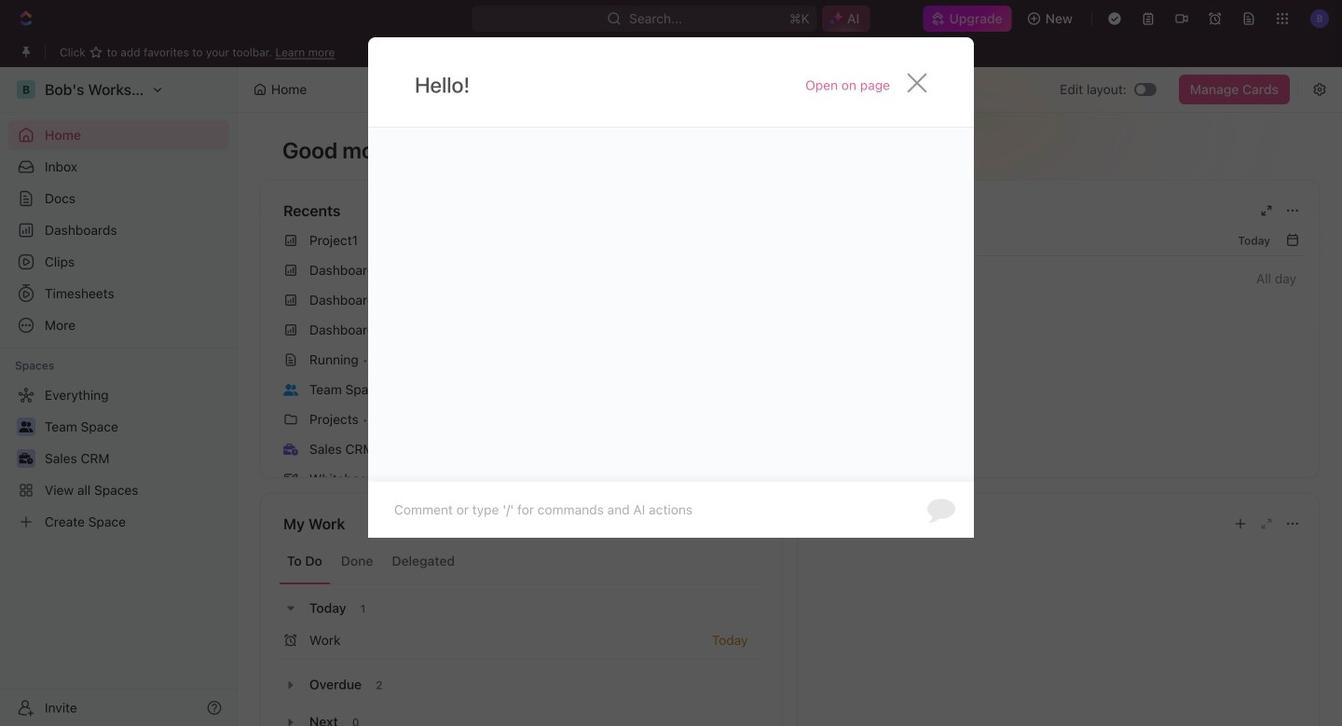 Task type: describe. For each thing, give the bounding box(es) containing it.
tree inside sidebar navigation
[[7, 380, 229, 537]]

sidebar navigation
[[0, 67, 238, 726]]



Task type: locate. For each thing, give the bounding box(es) containing it.
dialog
[[368, 37, 974, 538]]

user group image
[[283, 384, 298, 396]]

business time image
[[283, 444, 298, 456]]

tab list
[[280, 539, 763, 585]]

tree
[[7, 380, 229, 537]]



Task type: vqa. For each thing, say whether or not it's contained in the screenshot.
tab list
yes



